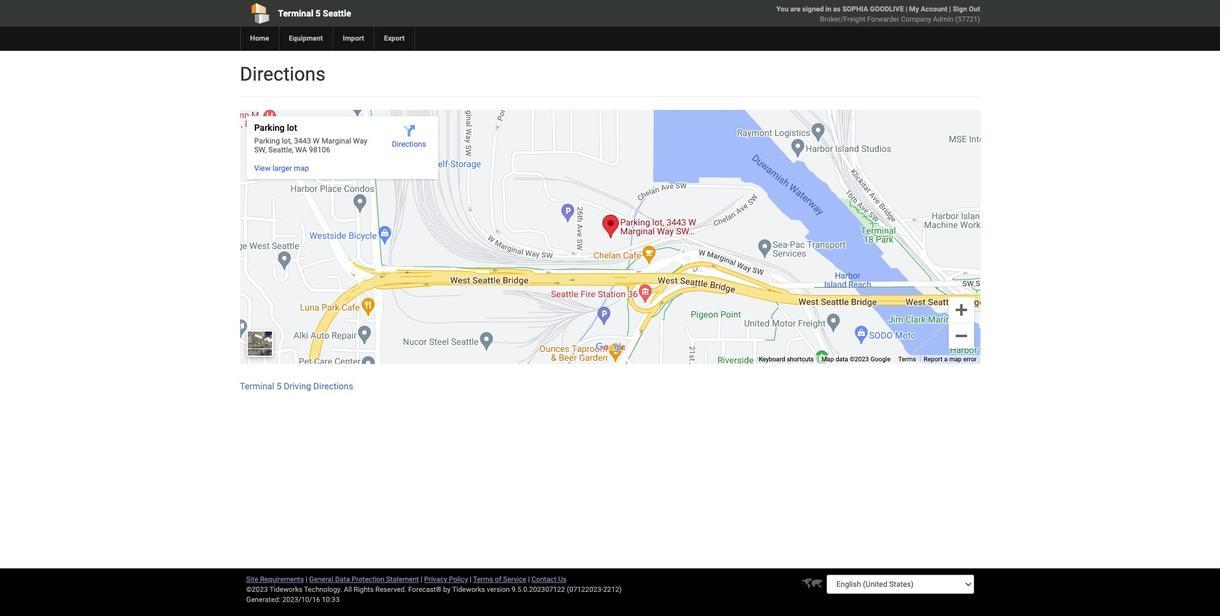 Task type: locate. For each thing, give the bounding box(es) containing it.
| left sign
[[950, 5, 951, 13]]

5 for seattle
[[316, 8, 321, 18]]

general data protection statement link
[[309, 576, 419, 584]]

| left general
[[306, 576, 308, 584]]

company
[[902, 15, 932, 24]]

1 vertical spatial 5
[[277, 381, 282, 392]]

site
[[246, 576, 258, 584]]

export
[[384, 34, 405, 43]]

| up 9.5.0.202307122
[[528, 576, 530, 584]]

rights
[[354, 586, 374, 594]]

seattle
[[323, 8, 351, 18]]

2023/10/16
[[282, 596, 320, 605]]

0 vertical spatial terminal
[[278, 8, 313, 18]]

terminal inside the terminal 5 seattle link
[[278, 8, 313, 18]]

1 horizontal spatial terminal
[[278, 8, 313, 18]]

general
[[309, 576, 334, 584]]

home link
[[240, 27, 279, 51]]

(57721)
[[956, 15, 981, 24]]

2212)
[[604, 586, 622, 594]]

1 horizontal spatial 5
[[316, 8, 321, 18]]

site requirements | general data protection statement | privacy policy | terms of service | contact us ©2023 tideworks technology. all rights reserved. forecast® by tideworks version 9.5.0.202307122 (07122023-2212) generated: 2023/10/16 10:33
[[246, 576, 622, 605]]

data
[[335, 576, 350, 584]]

terms
[[473, 576, 493, 584]]

directions
[[240, 63, 326, 85], [313, 381, 353, 392]]

terminal 5 seattle link
[[240, 0, 537, 27]]

privacy
[[424, 576, 447, 584]]

5 inside the terminal 5 seattle link
[[316, 8, 321, 18]]

5 left "seattle"
[[316, 8, 321, 18]]

terminal left driving on the left bottom of page
[[240, 381, 274, 392]]

are
[[791, 5, 801, 13]]

directions down equipment link at the top left
[[240, 63, 326, 85]]

protection
[[352, 576, 385, 584]]

| up tideworks
[[470, 576, 472, 584]]

sign
[[953, 5, 968, 13]]

my
[[910, 5, 919, 13]]

©2023 tideworks
[[246, 586, 303, 594]]

home
[[250, 34, 269, 43]]

1 vertical spatial terminal
[[240, 381, 274, 392]]

requirements
[[260, 576, 304, 584]]

terminal for terminal 5 driving directions
[[240, 381, 274, 392]]

terms of service link
[[473, 576, 527, 584]]

1 vertical spatial directions
[[313, 381, 353, 392]]

9.5.0.202307122
[[512, 586, 565, 594]]

as
[[834, 5, 841, 13]]

0 horizontal spatial 5
[[277, 381, 282, 392]]

tideworks
[[452, 586, 485, 594]]

0 horizontal spatial terminal
[[240, 381, 274, 392]]

terminal up equipment at the left of the page
[[278, 8, 313, 18]]

(07122023-
[[567, 586, 604, 594]]

policy
[[449, 576, 468, 584]]

contact us link
[[532, 576, 567, 584]]

equipment
[[289, 34, 323, 43]]

site requirements link
[[246, 576, 304, 584]]

reserved.
[[376, 586, 407, 594]]

5
[[316, 8, 321, 18], [277, 381, 282, 392]]

import
[[343, 34, 364, 43]]

terminal
[[278, 8, 313, 18], [240, 381, 274, 392]]

directions right driving on the left bottom of page
[[313, 381, 353, 392]]

driving
[[284, 381, 311, 392]]

0 vertical spatial 5
[[316, 8, 321, 18]]

|
[[906, 5, 908, 13], [950, 5, 951, 13], [306, 576, 308, 584], [421, 576, 423, 584], [470, 576, 472, 584], [528, 576, 530, 584]]

5 left driving on the left bottom of page
[[277, 381, 282, 392]]

import link
[[333, 27, 374, 51]]



Task type: vqa. For each thing, say whether or not it's contained in the screenshot.
Gross Weight:
no



Task type: describe. For each thing, give the bounding box(es) containing it.
goodlive
[[870, 5, 904, 13]]

forecast®
[[408, 586, 442, 594]]

export link
[[374, 27, 414, 51]]

terminal 5 seattle
[[278, 8, 351, 18]]

statement
[[386, 576, 419, 584]]

signed
[[803, 5, 824, 13]]

0 vertical spatial directions
[[240, 63, 326, 85]]

you
[[777, 5, 789, 13]]

terminal for terminal 5 seattle
[[278, 8, 313, 18]]

technology.
[[304, 586, 342, 594]]

equipment link
[[279, 27, 333, 51]]

my account link
[[910, 5, 948, 13]]

all
[[344, 586, 352, 594]]

service
[[503, 576, 527, 584]]

contact
[[532, 576, 557, 584]]

generated:
[[246, 596, 281, 605]]

out
[[969, 5, 981, 13]]

account
[[921, 5, 948, 13]]

terminal 5 driving directions link
[[240, 381, 353, 392]]

sophia
[[843, 5, 869, 13]]

5 for driving
[[277, 381, 282, 392]]

| left my
[[906, 5, 908, 13]]

us
[[558, 576, 567, 584]]

of
[[495, 576, 502, 584]]

forwarder
[[868, 15, 900, 24]]

in
[[826, 5, 832, 13]]

terminal 5 driving directions
[[240, 381, 353, 392]]

admin
[[933, 15, 954, 24]]

broker/freight
[[820, 15, 866, 24]]

sign out link
[[953, 5, 981, 13]]

version
[[487, 586, 510, 594]]

you are signed in as sophia goodlive | my account | sign out broker/freight forwarder company admin (57721)
[[777, 5, 981, 24]]

by
[[443, 586, 451, 594]]

privacy policy link
[[424, 576, 468, 584]]

10:33
[[322, 596, 340, 605]]

| up forecast®
[[421, 576, 423, 584]]



